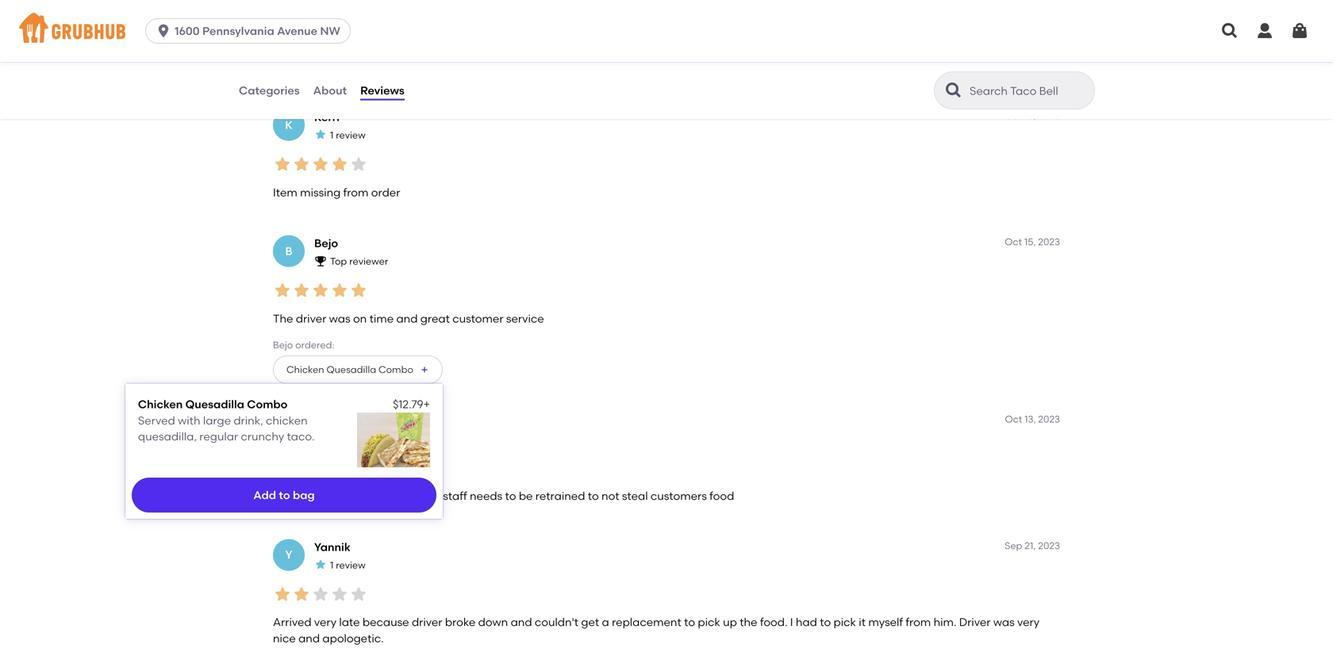 Task type: describe. For each thing, give the bounding box(es) containing it.
2 very from the left
[[1017, 616, 1040, 629]]

categories button
[[238, 62, 300, 119]]

restaurant
[[273, 489, 332, 503]]

retrained
[[535, 489, 585, 503]]

served
[[138, 414, 175, 427]]

0 vertical spatial and
[[396, 312, 418, 325]]

1 very from the left
[[314, 616, 336, 629]]

with
[[178, 414, 200, 427]]

bag
[[293, 488, 315, 502]]

anonymous diner
[[314, 414, 410, 427]]

$12.79 +
[[393, 398, 430, 411]]

1600 pennsylvania avenue nw
[[175, 24, 340, 38]]

late
[[339, 616, 360, 629]]

trophy icon image for anonymous diner
[[314, 432, 327, 445]]

served with large drink, chicken quesadilla, regular crunchy taco.
[[138, 414, 315, 443]]

top for bejo
[[330, 256, 347, 267]]

2 plus icon image from the top
[[420, 365, 429, 375]]

1 for kerri
[[330, 129, 334, 141]]

courier
[[402, 489, 440, 503]]

+
[[423, 398, 430, 411]]

add to bag button
[[132, 478, 436, 513]]

had
[[796, 616, 817, 629]]

search icon image
[[944, 81, 963, 100]]

couldn't
[[535, 616, 578, 629]]

chicken for second the plus icon from the top
[[286, 364, 324, 375]]

missing
[[300, 186, 341, 199]]

customers
[[651, 489, 707, 503]]

the inside arrived very late because driver broke down and couldn't get a replacement to pick up the food. i had to pick it myself from him. driver was very nice and apologetic.
[[740, 616, 757, 629]]

driver
[[959, 616, 991, 629]]

tooltip containing chicken quesadilla combo
[[125, 374, 443, 519]]

trophy icon image for bejo
[[314, 255, 327, 267]]

top for anonymous diner
[[330, 433, 347, 445]]

to left up
[[684, 616, 695, 629]]

1600 pennsylvania avenue nw button
[[145, 18, 357, 44]]

main navigation navigation
[[0, 0, 1333, 62]]

1 plus icon image from the top
[[420, 61, 429, 71]]

not
[[602, 489, 619, 503]]

chicken quesadilla combo for second the plus icon from the top
[[286, 364, 413, 375]]

$12.79
[[393, 398, 423, 411]]

from inside arrived very late because driver broke down and couldn't get a replacement to pick up the food. i had to pick it myself from him. driver was very nice and apologetic.
[[906, 616, 931, 629]]

svg image inside "1600 pennsylvania avenue nw" button
[[156, 23, 171, 39]]

driver inside arrived very late because driver broke down and couldn't get a replacement to pick up the food. i had to pick it myself from him. driver was very nice and apologetic.
[[412, 616, 442, 629]]

crunchy
[[241, 430, 284, 443]]

pennsylvania
[[202, 24, 274, 38]]

chicken
[[266, 414, 308, 427]]

arrived very late because driver broke down and couldn't get a replacement to pick up the food. i had to pick it myself from him. driver was very nice and apologetic.
[[273, 616, 1040, 645]]

broke
[[445, 616, 476, 629]]

ordered: for second the plus icon from the top
[[295, 339, 334, 351]]

chicken quesadilla combo image
[[357, 413, 430, 467]]

arrived
[[273, 616, 312, 629]]

oct for be
[[1005, 414, 1022, 425]]

to left not
[[588, 489, 599, 503]]

1 horizontal spatial svg image
[[1220, 21, 1239, 40]]

replacement
[[612, 616, 681, 629]]

quesadilla for second the plus icon from the bottom
[[327, 60, 376, 72]]

because
[[363, 616, 409, 629]]

myself
[[868, 616, 903, 629]]

2 vertical spatial chicken
[[138, 398, 183, 411]]

0 horizontal spatial the
[[383, 8, 401, 22]]

the
[[273, 312, 293, 325]]

2 vertical spatial quesadilla
[[185, 398, 244, 411]]

all
[[273, 8, 286, 22]]

2 horizontal spatial and
[[511, 616, 532, 629]]

reviewer for bejo
[[349, 256, 388, 267]]

b
[[285, 244, 293, 258]]

regular
[[199, 430, 238, 443]]

needs
[[470, 489, 502, 503]]

avenue
[[277, 24, 317, 38]]

your
[[376, 489, 400, 503]]

a
[[602, 616, 609, 629]]

oct 15, 2023 for the driver was on time and great customer service
[[1005, 236, 1060, 248]]

0 horizontal spatial time
[[369, 312, 394, 325]]

yannik
[[314, 540, 351, 554]]

great
[[420, 312, 450, 325]]

him.
[[934, 616, 957, 629]]

apologetic.
[[322, 632, 384, 645]]

all was good except the delivery time
[[273, 8, 472, 22]]

Search Taco Bell search field
[[968, 83, 1089, 98]]

staff
[[443, 489, 467, 503]]

2 horizontal spatial svg image
[[1290, 21, 1309, 40]]

order
[[371, 186, 400, 199]]

2 vertical spatial and
[[298, 632, 320, 645]]

be
[[519, 489, 533, 503]]

was inside arrived very late because driver broke down and couldn't get a replacement to pick up the food. i had to pick it myself from him. driver was very nice and apologetic.
[[993, 616, 1015, 629]]

0 vertical spatial time
[[448, 8, 472, 22]]

get
[[581, 616, 599, 629]]

1 for yannik
[[330, 559, 334, 571]]

reviews button
[[360, 62, 405, 119]]

sep
[[1005, 540, 1022, 551]]

2023 for restaurant is okay, your courier staff needs to be retrained to not steal customers food
[[1038, 414, 1060, 425]]

oct 13, 2023
[[1005, 414, 1060, 425]]

up
[[723, 616, 737, 629]]

0 horizontal spatial was
[[289, 8, 310, 22]]

ordered: for second the plus icon from the bottom
[[295, 35, 334, 47]]

okay,
[[346, 489, 374, 503]]

top reviewer for anonymous diner
[[330, 433, 388, 445]]

add to bag
[[253, 488, 315, 502]]



Task type: locate. For each thing, give the bounding box(es) containing it.
1 oct from the top
[[1005, 110, 1022, 121]]

star icon image
[[314, 128, 327, 141], [273, 155, 292, 174], [292, 155, 311, 174], [311, 155, 330, 174], [330, 155, 349, 174], [349, 155, 368, 174], [273, 281, 292, 300], [292, 281, 311, 300], [311, 281, 330, 300], [330, 281, 349, 300], [349, 281, 368, 300], [349, 458, 368, 477], [314, 558, 327, 571], [273, 585, 292, 604], [292, 585, 311, 604], [311, 585, 330, 604], [330, 585, 349, 604], [349, 585, 368, 604]]

y
[[285, 548, 292, 562]]

to inside button
[[279, 488, 290, 502]]

15, for the driver was on time and great customer service
[[1024, 236, 1036, 248]]

quesadilla up large
[[185, 398, 244, 411]]

1 review for yannik
[[330, 559, 366, 571]]

from left the him.
[[906, 616, 931, 629]]

top
[[330, 256, 347, 267], [330, 433, 347, 445]]

trophy icon image right b
[[314, 255, 327, 267]]

driver
[[296, 312, 326, 325], [412, 616, 442, 629]]

top reviewer for bejo
[[330, 256, 388, 267]]

2 reviewer from the top
[[349, 433, 388, 445]]

1 vertical spatial plus icon image
[[420, 365, 429, 375]]

1 chicken quesadilla combo button from the top
[[273, 52, 443, 80]]

bejo
[[273, 35, 293, 47], [314, 237, 338, 250], [273, 339, 293, 351]]

and right down
[[511, 616, 532, 629]]

1 oct 15, 2023 from the top
[[1005, 110, 1060, 121]]

1 review
[[330, 129, 366, 141], [330, 559, 366, 571]]

drink,
[[234, 414, 263, 427]]

0 vertical spatial 1 review
[[330, 129, 366, 141]]

reviews
[[360, 84, 404, 97]]

1 vertical spatial chicken
[[286, 364, 324, 375]]

1 15, from the top
[[1024, 110, 1036, 121]]

bejo for second the plus icon from the bottom
[[273, 35, 293, 47]]

1 horizontal spatial was
[[329, 312, 350, 325]]

chicken
[[286, 60, 324, 72], [286, 364, 324, 375], [138, 398, 183, 411]]

0 horizontal spatial pick
[[698, 616, 720, 629]]

1 vertical spatial 15,
[[1024, 236, 1036, 248]]

review down kerri
[[336, 129, 366, 141]]

2 vertical spatial oct
[[1005, 414, 1022, 425]]

was left on at left
[[329, 312, 350, 325]]

reviewer up on at left
[[349, 256, 388, 267]]

item
[[273, 186, 297, 199]]

2 chicken quesadilla combo button from the top
[[273, 356, 443, 384]]

1 horizontal spatial and
[[396, 312, 418, 325]]

0 horizontal spatial very
[[314, 616, 336, 629]]

quesadilla up anonymous
[[327, 364, 376, 375]]

to right had on the bottom right of the page
[[820, 616, 831, 629]]

about
[[313, 84, 347, 97]]

2 vertical spatial bejo
[[273, 339, 293, 351]]

top reviewer down "anonymous diner"
[[330, 433, 388, 445]]

combo
[[378, 60, 413, 72], [378, 364, 413, 375], [247, 398, 288, 411]]

1 vertical spatial time
[[369, 312, 394, 325]]

1 ordered: from the top
[[295, 35, 334, 47]]

sep 21, 2023
[[1005, 540, 1060, 551]]

0 vertical spatial top
[[330, 256, 347, 267]]

0 vertical spatial chicken quesadilla combo
[[286, 60, 413, 72]]

oct 15, 2023 for item missing from order
[[1005, 110, 1060, 121]]

1 horizontal spatial from
[[906, 616, 931, 629]]

very right the 'driver'
[[1017, 616, 1040, 629]]

1 vertical spatial combo
[[378, 364, 413, 375]]

and
[[396, 312, 418, 325], [511, 616, 532, 629], [298, 632, 320, 645]]

top right b
[[330, 256, 347, 267]]

1 reviewer from the top
[[349, 256, 388, 267]]

1 vertical spatial the
[[740, 616, 757, 629]]

trophy icon image
[[314, 255, 327, 267], [314, 432, 327, 445]]

chicken for second the plus icon from the bottom
[[286, 60, 324, 72]]

oct 15, 2023
[[1005, 110, 1060, 121], [1005, 236, 1060, 248]]

svg image
[[1255, 21, 1274, 40]]

0 vertical spatial bejo
[[273, 35, 293, 47]]

bejo for second the plus icon from the top
[[273, 339, 293, 351]]

2023 for the driver was on time and great customer service
[[1038, 236, 1060, 248]]

chicken up about
[[286, 60, 324, 72]]

2 2023 from the top
[[1038, 236, 1060, 248]]

0 horizontal spatial from
[[343, 186, 369, 199]]

1 vertical spatial driver
[[412, 616, 442, 629]]

service
[[506, 312, 544, 325]]

tooltip
[[125, 374, 443, 519]]

0 vertical spatial top reviewer
[[330, 256, 388, 267]]

1 2023 from the top
[[1038, 110, 1060, 121]]

the driver was on time and great customer service
[[273, 312, 544, 325]]

time right delivery
[[448, 8, 472, 22]]

1 review from the top
[[336, 129, 366, 141]]

chicken quesadilla combo button
[[273, 52, 443, 80], [273, 356, 443, 384]]

review for yannik
[[336, 559, 366, 571]]

1 vertical spatial top reviewer
[[330, 433, 388, 445]]

0 vertical spatial chicken quesadilla combo button
[[273, 52, 443, 80]]

add
[[253, 488, 276, 502]]

3 oct from the top
[[1005, 414, 1022, 425]]

1 vertical spatial top
[[330, 433, 347, 445]]

item missing from order
[[273, 186, 400, 199]]

1 vertical spatial oct 15, 2023
[[1005, 236, 1060, 248]]

taco.
[[287, 430, 315, 443]]

review down yannik
[[336, 559, 366, 571]]

driver right the
[[296, 312, 326, 325]]

0 vertical spatial bejo ordered:
[[273, 35, 334, 47]]

and left the great
[[396, 312, 418, 325]]

0 vertical spatial review
[[336, 129, 366, 141]]

combo up 'reviews'
[[378, 60, 413, 72]]

combo up $12.79
[[378, 364, 413, 375]]

pick left up
[[698, 616, 720, 629]]

quesadilla for second the plus icon from the top
[[327, 364, 376, 375]]

1 top from the top
[[330, 256, 347, 267]]

oct
[[1005, 110, 1022, 121], [1005, 236, 1022, 248], [1005, 414, 1022, 425]]

bejo ordered: down good
[[273, 35, 334, 47]]

0 horizontal spatial and
[[298, 632, 320, 645]]

nice
[[273, 632, 296, 645]]

1 down kerri
[[330, 129, 334, 141]]

chicken quesadilla combo button up 'reviews'
[[273, 52, 443, 80]]

1 vertical spatial and
[[511, 616, 532, 629]]

about button
[[312, 62, 348, 119]]

0 horizontal spatial svg image
[[156, 23, 171, 39]]

1 review down kerri
[[330, 129, 366, 141]]

1 1 from the top
[[330, 129, 334, 141]]

chicken quesadilla combo for second the plus icon from the bottom
[[286, 60, 413, 72]]

top reviewer
[[330, 256, 388, 267], [330, 433, 388, 445]]

quesadilla,
[[138, 430, 197, 443]]

0 vertical spatial trophy icon image
[[314, 255, 327, 267]]

to left be
[[505, 489, 516, 503]]

0 vertical spatial reviewer
[[349, 256, 388, 267]]

chicken quesadilla combo up anonymous
[[286, 364, 413, 375]]

1 vertical spatial 1 review
[[330, 559, 366, 571]]

2 horizontal spatial was
[[993, 616, 1015, 629]]

3 2023 from the top
[[1038, 414, 1060, 425]]

2 1 review from the top
[[330, 559, 366, 571]]

plus icon image right reviews button
[[420, 61, 429, 71]]

15,
[[1024, 110, 1036, 121], [1024, 236, 1036, 248]]

chicken up chicken
[[286, 364, 324, 375]]

2 15, from the top
[[1024, 236, 1036, 248]]

except
[[344, 8, 381, 22]]

bejo right b
[[314, 237, 338, 250]]

0 vertical spatial 15,
[[1024, 110, 1036, 121]]

it
[[859, 616, 866, 629]]

nw
[[320, 24, 340, 38]]

2 ordered: from the top
[[295, 339, 334, 351]]

1 vertical spatial from
[[906, 616, 931, 629]]

2 top reviewer from the top
[[330, 433, 388, 445]]

1 top reviewer from the top
[[330, 256, 388, 267]]

a
[[285, 422, 293, 435]]

top down anonymous
[[330, 433, 347, 445]]

restaurant is okay, your courier staff needs to be retrained to not steal customers food
[[273, 489, 734, 503]]

is
[[335, 489, 343, 503]]

1 trophy icon image from the top
[[314, 255, 327, 267]]

2023 for item missing from order
[[1038, 110, 1060, 121]]

15, for item missing from order
[[1024, 110, 1036, 121]]

1 horizontal spatial pick
[[834, 616, 856, 629]]

down
[[478, 616, 508, 629]]

trophy icon image down anonymous
[[314, 432, 327, 445]]

food
[[710, 489, 734, 503]]

plus icon image
[[420, 61, 429, 71], [420, 365, 429, 375]]

bejo down all
[[273, 35, 293, 47]]

0 vertical spatial oct
[[1005, 110, 1022, 121]]

diner
[[381, 414, 410, 427]]

from left order
[[343, 186, 369, 199]]

1 vertical spatial chicken quesadilla combo
[[286, 364, 413, 375]]

0 vertical spatial chicken
[[286, 60, 324, 72]]

bejo ordered: down the
[[273, 339, 334, 351]]

1 review for kerri
[[330, 129, 366, 141]]

on
[[353, 312, 367, 325]]

quesadilla up about
[[327, 60, 376, 72]]

reviewer down "anonymous diner"
[[349, 433, 388, 445]]

2 vertical spatial combo
[[247, 398, 288, 411]]

top reviewer up on at left
[[330, 256, 388, 267]]

1 vertical spatial oct
[[1005, 236, 1022, 248]]

0 vertical spatial driver
[[296, 312, 326, 325]]

bejo down the
[[273, 339, 293, 351]]

2 oct from the top
[[1005, 236, 1022, 248]]

13,
[[1025, 414, 1036, 425]]

1 down yannik
[[330, 559, 334, 571]]

1 vertical spatial was
[[329, 312, 350, 325]]

1 horizontal spatial driver
[[412, 616, 442, 629]]

reviewer
[[349, 256, 388, 267], [349, 433, 388, 445]]

k
[[285, 118, 293, 132]]

1 bejo ordered: from the top
[[273, 35, 334, 47]]

kerri
[[314, 110, 340, 124]]

chicken up the served
[[138, 398, 183, 411]]

1 vertical spatial bejo
[[314, 237, 338, 250]]

svg image left svg image
[[1220, 21, 1239, 40]]

1 horizontal spatial time
[[448, 8, 472, 22]]

the
[[383, 8, 401, 22], [740, 616, 757, 629]]

2 1 from the top
[[330, 559, 334, 571]]

2 vertical spatial chicken quesadilla combo
[[138, 398, 288, 411]]

1 1 review from the top
[[330, 129, 366, 141]]

good
[[313, 8, 341, 22]]

21,
[[1025, 540, 1036, 551]]

1 vertical spatial bejo ordered:
[[273, 339, 334, 351]]

1 vertical spatial review
[[336, 559, 366, 571]]

0 vertical spatial plus icon image
[[420, 61, 429, 71]]

chicken quesadilla combo
[[286, 60, 413, 72], [286, 364, 413, 375], [138, 398, 288, 411]]

1 vertical spatial ordered:
[[295, 339, 334, 351]]

1 horizontal spatial the
[[740, 616, 757, 629]]

svg image
[[1220, 21, 1239, 40], [1290, 21, 1309, 40], [156, 23, 171, 39]]

bejo ordered:
[[273, 35, 334, 47], [273, 339, 334, 351]]

i
[[790, 616, 793, 629]]

delivery
[[404, 8, 445, 22]]

pick left it
[[834, 616, 856, 629]]

0 vertical spatial the
[[383, 8, 401, 22]]

2 bejo ordered: from the top
[[273, 339, 334, 351]]

categories
[[239, 84, 300, 97]]

1 vertical spatial 1
[[330, 559, 334, 571]]

combo up drink,
[[247, 398, 288, 411]]

1 horizontal spatial very
[[1017, 616, 1040, 629]]

chicken quesadilla combo up about
[[286, 60, 413, 72]]

2 top from the top
[[330, 433, 347, 445]]

review for kerri
[[336, 129, 366, 141]]

2 trophy icon image from the top
[[314, 432, 327, 445]]

1 vertical spatial reviewer
[[349, 433, 388, 445]]

the right except
[[383, 8, 401, 22]]

1 vertical spatial trophy icon image
[[314, 432, 327, 445]]

plus icon image up +
[[420, 365, 429, 375]]

1 pick from the left
[[698, 616, 720, 629]]

1 vertical spatial chicken quesadilla combo button
[[273, 356, 443, 384]]

svg image left 1600
[[156, 23, 171, 39]]

1
[[330, 129, 334, 141], [330, 559, 334, 571]]

and down arrived
[[298, 632, 320, 645]]

customer
[[452, 312, 503, 325]]

2 vertical spatial was
[[993, 616, 1015, 629]]

2 pick from the left
[[834, 616, 856, 629]]

0 vertical spatial quesadilla
[[327, 60, 376, 72]]

was right the 'driver'
[[993, 616, 1015, 629]]

0 vertical spatial ordered:
[[295, 35, 334, 47]]

svg image right svg image
[[1290, 21, 1309, 40]]

0 vertical spatial combo
[[378, 60, 413, 72]]

0 vertical spatial was
[[289, 8, 310, 22]]

food.
[[760, 616, 787, 629]]

driver left the broke on the bottom left of the page
[[412, 616, 442, 629]]

oct for service
[[1005, 236, 1022, 248]]

0 vertical spatial oct 15, 2023
[[1005, 110, 1060, 121]]

1 vertical spatial quesadilla
[[327, 364, 376, 375]]

time right on at left
[[369, 312, 394, 325]]

0 vertical spatial 1
[[330, 129, 334, 141]]

large
[[203, 414, 231, 427]]

very left 'late' on the left of page
[[314, 616, 336, 629]]

1600
[[175, 24, 200, 38]]

reviewer for anonymous diner
[[349, 433, 388, 445]]

2023 for arrived very late because driver broke down and couldn't get a replacement to pick up the food. i had to pick it myself from him. driver was very nice and apologetic.
[[1038, 540, 1060, 551]]

time
[[448, 8, 472, 22], [369, 312, 394, 325]]

2 oct 15, 2023 from the top
[[1005, 236, 1060, 248]]

2 review from the top
[[336, 559, 366, 571]]

0 vertical spatial from
[[343, 186, 369, 199]]

was up avenue
[[289, 8, 310, 22]]

4 2023 from the top
[[1038, 540, 1060, 551]]

review
[[336, 129, 366, 141], [336, 559, 366, 571]]

ordered:
[[295, 35, 334, 47], [295, 339, 334, 351]]

quesadilla
[[327, 60, 376, 72], [327, 364, 376, 375], [185, 398, 244, 411]]

very
[[314, 616, 336, 629], [1017, 616, 1040, 629]]

to left bag
[[279, 488, 290, 502]]

the right up
[[740, 616, 757, 629]]

steal
[[622, 489, 648, 503]]

0 horizontal spatial driver
[[296, 312, 326, 325]]

anonymous
[[314, 414, 378, 427]]

1 review down yannik
[[330, 559, 366, 571]]

chicken quesadilla combo up large
[[138, 398, 288, 411]]

chicken quesadilla combo button up "anonymous diner"
[[273, 356, 443, 384]]



Task type: vqa. For each thing, say whether or not it's contained in the screenshot.
(531)
no



